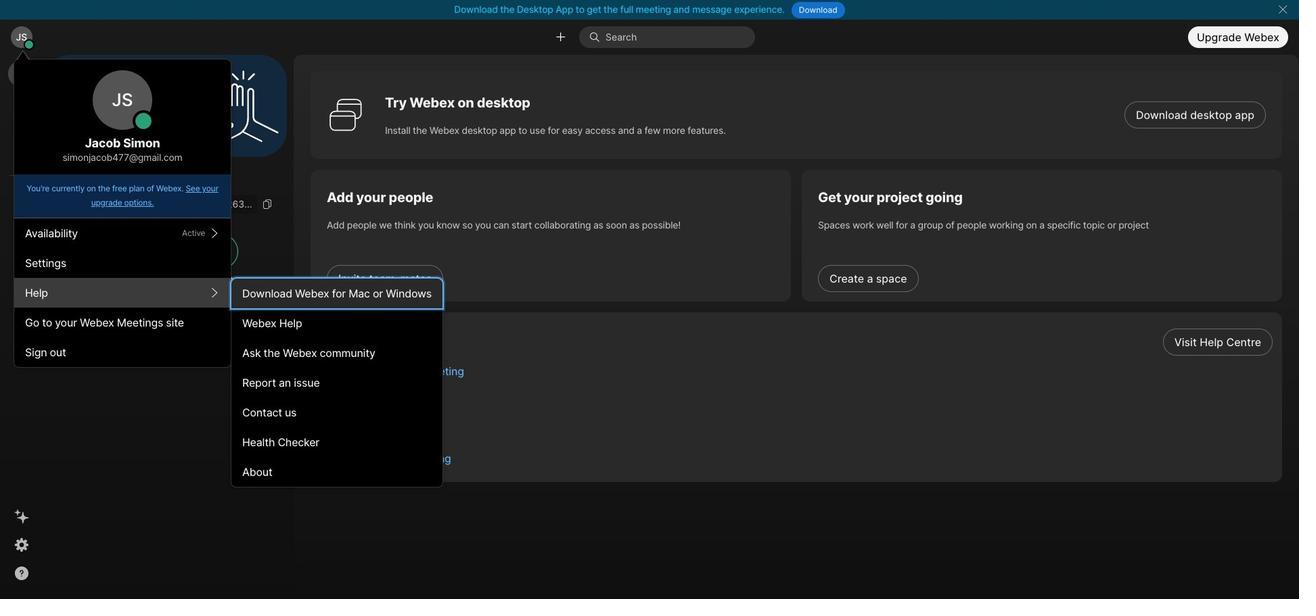 Task type: describe. For each thing, give the bounding box(es) containing it.
5 list item from the top
[[317, 444, 1282, 473]]

help menu
[[231, 279, 443, 487]]

health checker menu item
[[231, 428, 443, 457]]

webex tab list
[[8, 60, 35, 206]]

set status menu item
[[14, 219, 231, 248]]

2 list item from the top
[[317, 357, 1282, 386]]

report an issue menu item
[[231, 368, 443, 398]]

4 list item from the top
[[317, 415, 1282, 444]]

3 list item from the top
[[317, 386, 1282, 415]]

ask the webex community menu item
[[231, 338, 443, 368]]

about menu item
[[231, 457, 443, 487]]

two hands high-fiving image
[[202, 65, 283, 146]]



Task type: locate. For each thing, give the bounding box(es) containing it.
profile settings menu menu bar
[[14, 219, 443, 488]]

list item
[[317, 327, 1282, 357], [317, 357, 1282, 386], [317, 386, 1282, 415], [317, 415, 1282, 444], [317, 444, 1282, 473]]

arrow right_16 image inside the help menu item
[[209, 288, 220, 298]]

cancel_16 image
[[1277, 4, 1288, 15]]

2 arrow right_16 image from the top
[[209, 288, 220, 298]]

webex help menu item
[[231, 309, 443, 338]]

arrow right_16 image inside the set status menu item
[[209, 228, 220, 239]]

arrow right_16 image
[[209, 228, 220, 239], [209, 288, 220, 298]]

settings menu item
[[14, 248, 231, 278]]

1 vertical spatial arrow right_16 image
[[209, 288, 220, 298]]

1 list item from the top
[[317, 327, 1282, 357]]

help menu item
[[14, 278, 231, 308]]

contact us menu item
[[231, 398, 443, 428]]

sign out menu item
[[14, 338, 231, 367]]

navigation
[[0, 55, 43, 599]]

1 arrow right_16 image from the top
[[209, 228, 220, 239]]

go to your webex meetings site menu item
[[14, 308, 231, 338]]

None text field
[[54, 195, 257, 214]]

0 vertical spatial arrow right_16 image
[[209, 228, 220, 239]]



